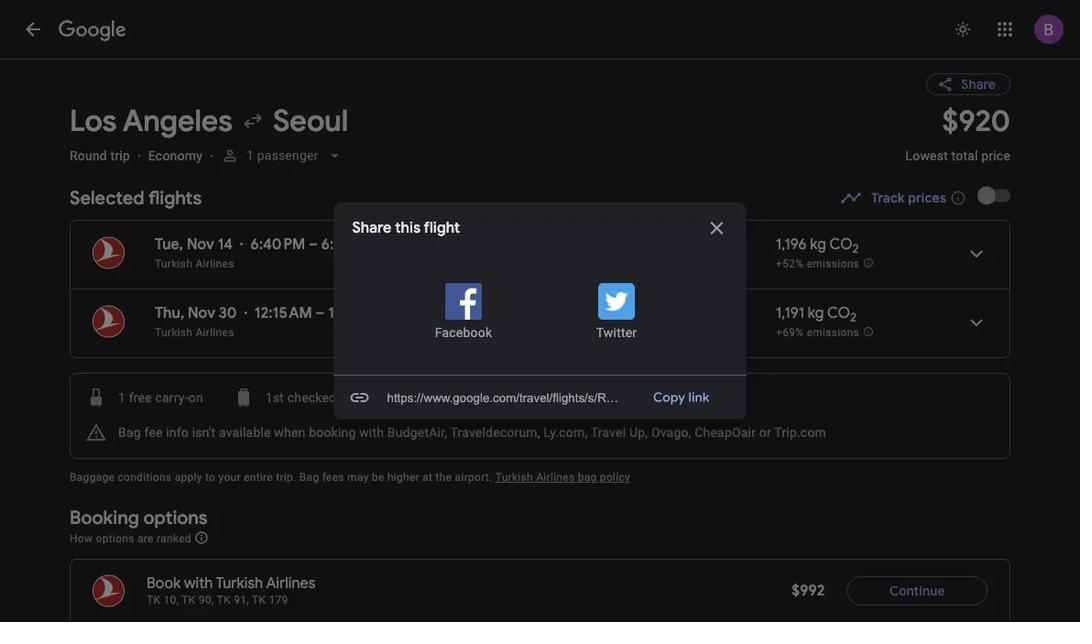 Task type: describe. For each thing, give the bounding box(es) containing it.
0 vertical spatial with
[[359, 425, 384, 440]]

1  image from the left
[[137, 148, 141, 163]]

airport.
[[455, 471, 493, 484]]

twitter
[[596, 325, 637, 340]]

1 stop flight. element
[[598, 304, 637, 325]]

turkish airlines bag policy link
[[496, 471, 631, 484]]

min inside 1 stop 1 hr 45 min
[[636, 326, 656, 339]]

round
[[70, 148, 107, 163]]

at
[[423, 471, 433, 484]]

share for share this flight
[[352, 219, 392, 237]]

Copy link field
[[385, 383, 624, 412]]

10:55 am
[[328, 304, 390, 323]]

learn more about booking options image
[[194, 531, 209, 545]]

los
[[70, 102, 117, 140]]

nov for thu,
[[188, 304, 215, 323]]

your
[[219, 471, 241, 484]]

turkish down the thu,
[[155, 326, 193, 339]]

total
[[952, 148, 978, 163]]

facebook
[[435, 325, 492, 340]]

how
[[70, 532, 93, 545]]

90,
[[199, 594, 214, 607]]

179
[[269, 594, 288, 607]]

1 horizontal spatial 30
[[428, 235, 446, 254]]

co for 1,191 kg co
[[827, 304, 850, 323]]

+69% emissions
[[776, 326, 860, 339]]

stop
[[607, 304, 637, 323]]

first checked bag is free element
[[233, 387, 388, 409]]

1,191
[[776, 304, 805, 323]]

1 free carry-on
[[118, 390, 203, 405]]

– inside 27 hr 40 min icn – lax
[[447, 326, 455, 339]]

continue
[[890, 583, 945, 599]]

budgetair,
[[387, 425, 447, 440]]

carry-
[[155, 390, 189, 405]]

selected flights
[[70, 186, 202, 209]]

be
[[372, 471, 385, 484]]

booking options
[[70, 506, 208, 529]]

thu, nov 30
[[155, 304, 237, 323]]

thu,
[[155, 304, 184, 323]]

los angeles
[[70, 102, 233, 140]]

0 vertical spatial bag
[[118, 425, 141, 440]]

options for booking
[[144, 506, 208, 529]]

27 hr 40 min icn – lax
[[428, 304, 511, 339]]

policy
[[600, 471, 631, 484]]

when
[[274, 425, 306, 440]]

book
[[147, 574, 181, 593]]

how options are ranked
[[70, 532, 194, 545]]

fee
[[144, 425, 163, 440]]

0 horizontal spatial 30
[[219, 304, 237, 323]]

copy link
[[653, 389, 710, 406]]

with inside book with turkish airlines tk 10, tk 90, tk 91, tk 179
[[184, 574, 213, 593]]

40 for 27
[[465, 304, 483, 323]]

passenger
[[257, 148, 318, 163]]

2 free from the left
[[365, 390, 388, 405]]

list containing tue, nov 14
[[71, 221, 1010, 357]]

airlines down 14
[[196, 258, 234, 270]]

45
[[620, 326, 633, 339]]

Flight numbers TK 10, TK 90, TK 91, TK 179 text field
[[147, 594, 288, 607]]

+52%
[[776, 257, 804, 270]]

copy
[[653, 389, 686, 406]]

angeles
[[123, 102, 233, 140]]

1,196 kg co 2
[[776, 235, 859, 256]]

may
[[347, 471, 369, 484]]

12:15 am – 10:55 am
[[255, 304, 390, 323]]

3 tk from the left
[[217, 594, 231, 607]]

isn't
[[192, 425, 216, 440]]

conditions
[[118, 471, 172, 484]]

91,
[[234, 594, 249, 607]]

tue, nov 14
[[155, 235, 233, 254]]

book with turkish airlines tk 10, tk 90, tk 91, tk 179
[[147, 574, 316, 607]]

facebook button
[[406, 269, 522, 356]]

1st
[[266, 390, 284, 405]]

– for 12:15 am
[[316, 304, 325, 323]]

turkish right airport. at the left bottom of page
[[496, 471, 533, 484]]

$920
[[943, 102, 1011, 140]]

1 stop 1 hr 45 min
[[598, 304, 659, 339]]

Arrival time: 6:20 PM on  Thursday, November 16. text field
[[321, 235, 386, 254]]

1 vertical spatial bag
[[300, 471, 319, 484]]

10,
[[164, 594, 179, 607]]

copy link button up ovago,
[[631, 383, 732, 412]]

emissions for 1,196 kg co
[[807, 257, 860, 270]]

1 passenger button
[[213, 139, 351, 172]]

seoul
[[273, 102, 348, 140]]

6:20 pm
[[321, 235, 375, 254]]

airlines down thu, nov 30
[[196, 326, 234, 339]]

+52% emissions
[[776, 257, 860, 270]]

economy
[[148, 148, 203, 163]]

fees
[[322, 471, 344, 484]]

trip.
[[276, 471, 297, 484]]

price
[[982, 148, 1011, 163]]

airlines inside book with turkish airlines tk 10, tk 90, tk 91, tk 179
[[266, 574, 316, 593]]

flight
[[424, 219, 460, 237]]

Departure time: 6:40 PM. text field
[[251, 235, 305, 254]]

baggage conditions apply to your entire trip.  bag fees may be higher at the airport. turkish airlines bag policy
[[70, 471, 631, 484]]

the
[[436, 471, 452, 484]]



Task type: vqa. For each thing, say whether or not it's contained in the screenshot.
the leftmost has
no



Task type: locate. For each thing, give the bounding box(es) containing it.
6:40 pm
[[251, 235, 305, 254]]

share for share
[[962, 76, 996, 93]]

baggage
[[70, 471, 115, 484]]

– for 6:40 pm
[[309, 235, 318, 254]]

departing flight on tuesday, november 14. leaves los angeles international airport at 6:40 pm on tuesday, november 14 and arrives at incheon international airport at 6:20 pm on thursday, november 16. element
[[155, 235, 386, 254]]

 image right economy
[[210, 148, 213, 163]]

share this flight
[[352, 219, 460, 237]]

tk right 10,
[[182, 594, 196, 607]]

27
[[428, 304, 444, 323]]

co up +52% emissions
[[830, 235, 853, 254]]

0 vertical spatial bag
[[340, 390, 362, 405]]

turkish down tue,
[[155, 258, 193, 270]]

checked
[[288, 390, 337, 405]]

0 vertical spatial hr
[[449, 235, 463, 254]]

1st checked bag free
[[266, 390, 388, 405]]

nov left 14
[[187, 235, 214, 254]]

lax
[[455, 326, 476, 339]]

40 for 30
[[467, 235, 485, 254]]

0 vertical spatial share
[[962, 76, 996, 93]]

options down booking at bottom left
[[96, 532, 134, 545]]

bag right the trip.
[[300, 471, 319, 484]]

min inside 27 hr 40 min icn – lax
[[487, 304, 511, 323]]

kg
[[810, 235, 827, 254], [808, 304, 824, 323]]

tk right 90,
[[217, 594, 231, 607]]

travel
[[591, 425, 626, 440]]

0 vertical spatial min
[[489, 235, 513, 254]]

free up "budgetair,"
[[365, 390, 388, 405]]

1 vertical spatial options
[[96, 532, 134, 545]]

1 horizontal spatial share
[[962, 76, 996, 93]]

none text field containing $920
[[906, 102, 1011, 180]]

1 vertical spatial 2
[[850, 309, 857, 325]]

free
[[129, 390, 152, 405], [365, 390, 388, 405]]

hr right 27
[[447, 304, 461, 323]]

0 vertical spatial turkish airlines
[[155, 258, 234, 270]]

$992
[[792, 581, 825, 600]]

nov right the thu,
[[188, 304, 215, 323]]

6:40 pm – 6:20 pm
[[251, 235, 375, 254]]

turkish airlines for tue,
[[155, 258, 234, 270]]

30
[[428, 235, 446, 254], [219, 304, 237, 323]]

track
[[872, 190, 905, 206]]

0 vertical spatial kg
[[810, 235, 827, 254]]

2 inside 1,196 kg co 2
[[853, 241, 859, 256]]

min for 30 hr 40 min
[[489, 235, 513, 254]]

0 vertical spatial 30
[[428, 235, 446, 254]]

emissions
[[807, 257, 860, 270], [807, 326, 860, 339]]

hr inside 1 stop 1 hr 45 min
[[607, 326, 617, 339]]

2 up +52% emissions
[[853, 241, 859, 256]]

1 horizontal spatial bag
[[300, 471, 319, 484]]

list
[[71, 221, 1010, 357]]

ovago,
[[651, 425, 692, 440]]

turkish airlines for thu,
[[155, 326, 234, 339]]

flights
[[148, 186, 202, 209]]

bag left 'fee' at the bottom of the page
[[118, 425, 141, 440]]

min up facebook
[[487, 304, 511, 323]]

0 horizontal spatial options
[[96, 532, 134, 545]]

emissions for 1,191 kg co
[[807, 326, 860, 339]]

1 vertical spatial turkish airlines
[[155, 326, 234, 339]]

share inside button
[[962, 76, 996, 93]]

min inside total duration 30 hr 40 min. element
[[489, 235, 513, 254]]

2 vertical spatial –
[[447, 326, 455, 339]]

4 tk from the left
[[252, 594, 266, 607]]

1 vertical spatial bag
[[578, 471, 597, 484]]

up,
[[630, 425, 648, 440]]

2 vertical spatial hr
[[607, 326, 617, 339]]

kg for 1,191
[[808, 304, 824, 323]]

bag
[[340, 390, 362, 405], [578, 471, 597, 484]]

co
[[830, 235, 853, 254], [827, 304, 850, 323]]

share up $920
[[962, 76, 996, 93]]

hr
[[449, 235, 463, 254], [447, 304, 461, 323], [607, 326, 617, 339]]

1 for free
[[118, 390, 126, 405]]

airlines up 179
[[266, 574, 316, 593]]

on
[[189, 390, 203, 405]]

icn
[[428, 326, 447, 339]]

0 vertical spatial 40
[[467, 235, 485, 254]]

cheapoair
[[695, 425, 756, 440]]

free left carry-
[[129, 390, 152, 405]]

1 for passenger
[[246, 148, 254, 163]]

Departure time: 12:15 AM. text field
[[255, 304, 312, 323]]

kg inside 1,191 kg co 2
[[808, 304, 824, 323]]

0 horizontal spatial share
[[352, 219, 392, 237]]

0 horizontal spatial with
[[184, 574, 213, 593]]

14
[[218, 235, 233, 254]]

twitter button
[[559, 269, 675, 356]]

1 passenger
[[246, 148, 318, 163]]

options
[[144, 506, 208, 529], [96, 532, 134, 545]]

0 vertical spatial 2
[[853, 241, 859, 256]]

1 horizontal spatial options
[[144, 506, 208, 529]]

copy link button up ly.com, on the right of the page
[[334, 375, 746, 420]]

0 horizontal spatial bag
[[118, 425, 141, 440]]

options for how
[[96, 532, 134, 545]]

go back image
[[22, 18, 44, 40]]

tue,
[[155, 235, 183, 254]]

None text field
[[906, 102, 1011, 180]]

options up ranked
[[144, 506, 208, 529]]

learn more about tracked prices image
[[950, 190, 967, 206]]

2 turkish airlines from the top
[[155, 326, 234, 339]]

ranked
[[157, 532, 191, 545]]

hr for 27
[[447, 304, 461, 323]]

to
[[205, 471, 216, 484]]

$920 lowest total price
[[906, 102, 1011, 163]]

turkish inside book with turkish airlines tk 10, tk 90, tk 91, tk 179
[[216, 574, 263, 593]]

1 inside popup button
[[246, 148, 254, 163]]

1 vertical spatial nov
[[188, 304, 215, 323]]

trip
[[111, 148, 130, 163]]

0 vertical spatial nov
[[187, 235, 214, 254]]

1 vertical spatial kg
[[808, 304, 824, 323]]

1,196
[[776, 235, 807, 254]]

link
[[689, 389, 710, 406]]

2 for 1,196 kg co
[[853, 241, 859, 256]]

0 horizontal spatial free
[[129, 390, 152, 405]]

 image right trip
[[137, 148, 141, 163]]

total duration 27 hr 40 min. element
[[428, 304, 598, 325]]

emissions down 1,196 kg co 2
[[807, 257, 860, 270]]

2 for 1,191 kg co
[[850, 309, 857, 325]]

1 left passenger
[[246, 148, 254, 163]]

min right 45
[[636, 326, 656, 339]]

2 tk from the left
[[182, 594, 196, 607]]

tk
[[147, 594, 161, 607], [182, 594, 196, 607], [217, 594, 231, 607], [252, 594, 266, 607]]

0 vertical spatial –
[[309, 235, 318, 254]]

2
[[853, 241, 859, 256], [850, 309, 857, 325]]

bag left policy
[[578, 471, 597, 484]]

1 vertical spatial with
[[184, 574, 213, 593]]

lowest
[[906, 148, 948, 163]]

1 vertical spatial min
[[487, 304, 511, 323]]

emissions down 1,191 kg co 2
[[807, 326, 860, 339]]

share
[[962, 76, 996, 93], [352, 219, 392, 237]]

 image
[[137, 148, 141, 163], [210, 148, 213, 163]]

co up +69% emissions
[[827, 304, 850, 323]]

nov for tue,
[[187, 235, 214, 254]]

2 emissions from the top
[[807, 326, 860, 339]]

co inside 1,196 kg co 2
[[830, 235, 853, 254]]

1 horizontal spatial free
[[365, 390, 388, 405]]

hr right this
[[449, 235, 463, 254]]

hr inside total duration 30 hr 40 min. element
[[449, 235, 463, 254]]

continue button
[[847, 576, 988, 606]]

1 left stop on the right of the page
[[598, 304, 603, 323]]

12:15 am
[[255, 304, 312, 323]]

trip.com
[[775, 425, 827, 440]]

1 turkish airlines from the top
[[155, 258, 234, 270]]

1 free from the left
[[129, 390, 152, 405]]

1 horizontal spatial  image
[[210, 148, 213, 163]]

1 vertical spatial co
[[827, 304, 850, 323]]

hr for 30
[[449, 235, 463, 254]]

30 right this
[[428, 235, 446, 254]]

1 horizontal spatial bag
[[578, 471, 597, 484]]

airlines down ly.com, on the right of the page
[[536, 471, 575, 484]]

0 horizontal spatial bag
[[340, 390, 362, 405]]

1 tk from the left
[[147, 594, 161, 607]]

30 left 'departure time: 12:15 am.' text box
[[219, 304, 237, 323]]

prices
[[908, 190, 947, 206]]

learn more about booking options element
[[194, 528, 209, 548]]

track prices
[[872, 190, 947, 206]]

1 for stop
[[598, 304, 603, 323]]

kg inside 1,196 kg co 2
[[810, 235, 827, 254]]

2  image from the left
[[210, 148, 213, 163]]

1 vertical spatial emissions
[[807, 326, 860, 339]]

round trip
[[70, 148, 130, 163]]

1 down 1 stop flight. element
[[598, 326, 604, 339]]

with right booking
[[359, 425, 384, 440]]

copy link button
[[334, 375, 746, 420], [631, 383, 732, 412]]

or
[[760, 425, 772, 440]]

kg for 1,196
[[810, 235, 827, 254]]

turkish airlines down thu, nov 30
[[155, 326, 234, 339]]

tk right 91,
[[252, 594, 266, 607]]

tk left 10,
[[147, 594, 161, 607]]

info
[[166, 425, 189, 440]]

bag right checked
[[340, 390, 362, 405]]

kg up +52% emissions
[[810, 235, 827, 254]]

1 vertical spatial –
[[316, 304, 325, 323]]

are
[[137, 532, 154, 545]]

entire
[[244, 471, 273, 484]]

40 right flight
[[467, 235, 485, 254]]

0 vertical spatial options
[[144, 506, 208, 529]]

total duration 30 hr 40 min. element
[[428, 235, 598, 257]]

0 vertical spatial emissions
[[807, 257, 860, 270]]

booking
[[70, 506, 139, 529]]

return flight on thursday, november 30. leaves incheon international airport at 12:15 am on thursday, november 30 and arrives at los angeles international airport at 10:55 am on thursday, november 30. element
[[155, 304, 390, 323]]

0 vertical spatial co
[[830, 235, 853, 254]]

higher
[[388, 471, 420, 484]]

available
[[219, 425, 271, 440]]

1 vertical spatial share
[[352, 219, 392, 237]]

min right flight
[[489, 235, 513, 254]]

layover (1 of 1) is a 7 hr 35 min overnight layover at istanbul airport in i̇stanbul. element
[[598, 257, 767, 271]]

hr left 45
[[607, 326, 617, 339]]

0 horizontal spatial  image
[[137, 148, 141, 163]]

this
[[395, 219, 421, 237]]

1 left carry-
[[118, 390, 126, 405]]

close image
[[706, 217, 728, 239]]

main content containing los angeles
[[70, 59, 1011, 622]]

layover (1 of 1) is a 1 hr 45 min layover at istanbul airport in i̇stanbul. element
[[598, 325, 767, 340]]

1 vertical spatial hr
[[447, 304, 461, 323]]

1 emissions from the top
[[807, 257, 860, 270]]

1 vertical spatial 30
[[219, 304, 237, 323]]

hr inside 27 hr 40 min icn – lax
[[447, 304, 461, 323]]

with up 90,
[[184, 574, 213, 593]]

2 vertical spatial min
[[636, 326, 656, 339]]

turkish airlines
[[155, 258, 234, 270], [155, 326, 234, 339]]

1 horizontal spatial with
[[359, 425, 384, 440]]

40 inside 27 hr 40 min icn – lax
[[465, 304, 483, 323]]

turkish up 91,
[[216, 574, 263, 593]]

share button
[[927, 73, 1011, 95]]

+69%
[[776, 326, 804, 339]]

2 up +69% emissions
[[850, 309, 857, 325]]

1,191 kg co 2
[[776, 304, 857, 325]]

kg up +69% emissions
[[808, 304, 824, 323]]

1 vertical spatial 40
[[465, 304, 483, 323]]

booking
[[309, 425, 356, 440]]

bag fee info isn't available when booking with budgetair, traveldecorum, ly.com, travel up, ovago, cheapoair or trip.com
[[118, 425, 827, 440]]

bag
[[118, 425, 141, 440], [300, 471, 319, 484]]

main content
[[70, 59, 1011, 622]]

co for 1,196 kg co
[[830, 235, 853, 254]]

co inside 1,191 kg co 2
[[827, 304, 850, 323]]

with
[[359, 425, 384, 440], [184, 574, 213, 593]]

40 up lax
[[465, 304, 483, 323]]

turkish airlines down tue, nov 14
[[155, 258, 234, 270]]

min for 27 hr 40 min icn – lax
[[487, 304, 511, 323]]

992 US dollars text field
[[792, 581, 825, 600]]

2 inside 1,191 kg co 2
[[850, 309, 857, 325]]

Arrival time: 10:55 AM. text field
[[328, 304, 390, 323]]

920 us dollars element
[[943, 102, 1011, 140]]

apply
[[175, 471, 202, 484]]

share left this
[[352, 219, 392, 237]]

Los Angeles to Seoul and back text field
[[70, 102, 884, 140]]



